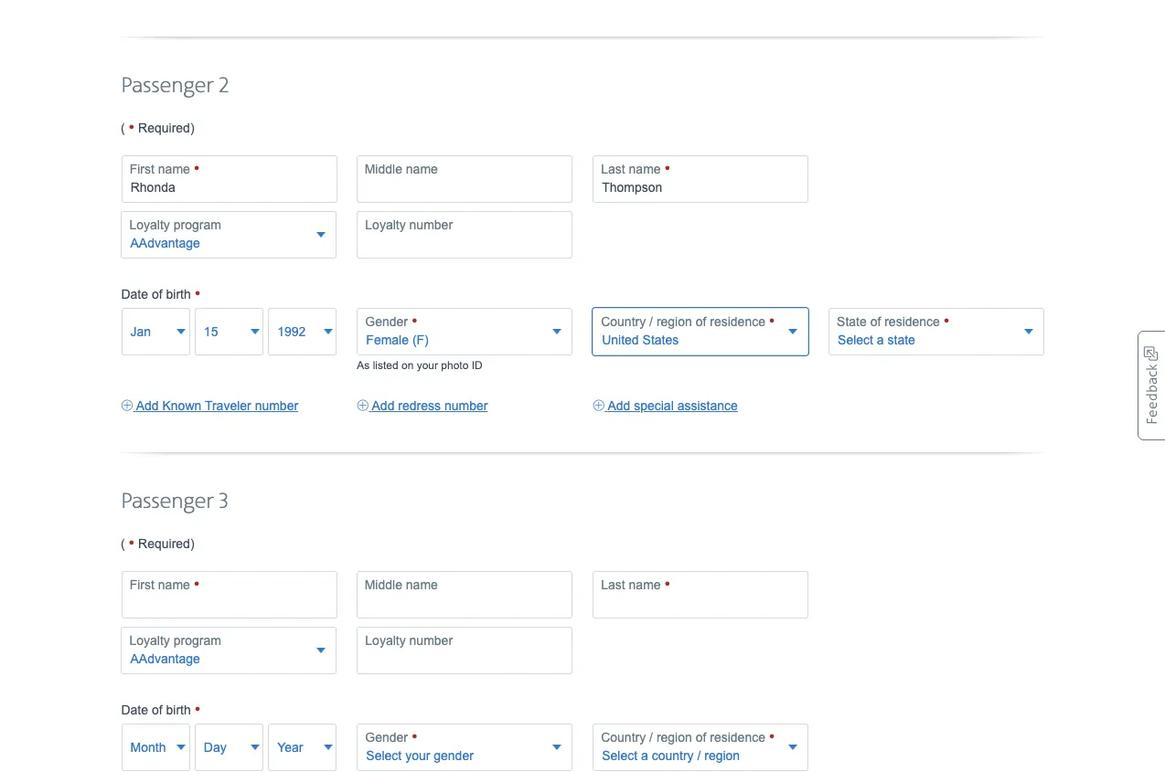 Task type: locate. For each thing, give the bounding box(es) containing it.
2 last from the top
[[601, 578, 625, 592]]

region for 3
[[657, 731, 692, 745]]

0 vertical spatial middle name
[[365, 162, 438, 176]]

loyalty number
[[365, 217, 453, 232], [365, 634, 453, 648]]

country / region of residence for passenger 3
[[601, 731, 769, 745]]

2 region from the top
[[657, 731, 692, 745]]

add image
[[121, 397, 133, 415]]

first name down passenger 2
[[130, 162, 194, 176]]

required for passenger 2
[[138, 121, 190, 135]]

add
[[136, 399, 159, 413], [372, 399, 395, 413], [608, 399, 630, 413]]

1 vertical spatial last name text field
[[593, 571, 809, 619]]

Loyalty number text field
[[357, 211, 573, 259], [357, 627, 573, 675]]

country
[[601, 314, 646, 329], [601, 731, 646, 745]]

1 passenger from the top
[[121, 73, 214, 99]]

required )
[[135, 121, 194, 135], [135, 537, 194, 551]]

first name for passenger 2
[[130, 162, 194, 176]]

passenger left 2 at the top left of the page
[[121, 73, 214, 99]]

( down passenger 2
[[121, 121, 129, 135]]

1 last name from the top
[[601, 162, 664, 176]]

1 vertical spatial required
[[138, 537, 190, 551]]

middle name
[[365, 162, 438, 176], [365, 578, 438, 592]]

1 country / region of residence from the top
[[601, 314, 769, 329]]

first name down passenger 3
[[130, 578, 194, 592]]

last name text field for passenger 2
[[593, 155, 809, 203]]

date for passenger 3
[[121, 703, 148, 718]]

2 horizontal spatial add
[[608, 399, 630, 413]]

2 birth from the top
[[166, 703, 191, 718]]

2 loyalty number from the top
[[365, 634, 453, 648]]

1 required ) from the top
[[135, 121, 194, 135]]

0 vertical spatial country
[[601, 314, 646, 329]]

add image for add special assistance
[[593, 397, 605, 415]]

1 horizontal spatial add
[[372, 399, 395, 413]]

birth
[[166, 287, 191, 302], [166, 703, 191, 718]]

loyalty number down middle name text box at the bottom left
[[365, 634, 453, 648]]

first name
[[130, 162, 194, 176], [130, 578, 194, 592]]

assistance
[[677, 399, 738, 413]]

0 vertical spatial program
[[173, 217, 221, 232]]

0 vertical spatial country / region of residence
[[601, 314, 769, 329]]

gender
[[365, 314, 411, 329], [365, 731, 411, 745]]

1 first name from the top
[[130, 162, 194, 176]]

1 vertical spatial country
[[601, 731, 646, 745]]

2 add from the left
[[372, 399, 395, 413]]

last name for passenger 2
[[601, 162, 664, 176]]

2 passenger from the top
[[121, 489, 214, 516]]

2 loyalty program from the top
[[129, 634, 221, 648]]

2 first name from the top
[[130, 578, 194, 592]]

0 vertical spatial last
[[601, 162, 625, 176]]

2 ) from the top
[[190, 537, 194, 551]]

1 vertical spatial country / region of residence
[[601, 731, 769, 745]]

2 loyalty number text field from the top
[[357, 627, 573, 675]]

1 loyalty number from the top
[[365, 217, 453, 232]]

loyalty program
[[129, 217, 221, 232], [129, 634, 221, 648]]

)
[[190, 121, 194, 135], [190, 537, 194, 551]]

2 first from the top
[[130, 578, 154, 592]]

add for add special assistance
[[608, 399, 630, 413]]

) for 3
[[190, 537, 194, 551]]

add image left special
[[593, 397, 605, 415]]

1 ( from the top
[[121, 121, 129, 135]]

1 vertical spatial )
[[190, 537, 194, 551]]

2 ( from the top
[[121, 537, 129, 551]]

0 vertical spatial date of birth
[[121, 287, 194, 302]]

on
[[401, 359, 414, 372]]

0 vertical spatial gender
[[365, 314, 411, 329]]

0 vertical spatial first name text field
[[121, 155, 337, 203]]

required down passenger 2
[[138, 121, 190, 135]]

2 required from the top
[[138, 537, 190, 551]]

number
[[409, 217, 453, 232], [255, 399, 298, 413], [444, 399, 488, 413], [409, 634, 453, 648]]

number down middle name text field
[[409, 217, 453, 232]]

0 vertical spatial passenger
[[121, 73, 214, 99]]

) down passenger 3
[[190, 537, 194, 551]]

1 vertical spatial middle
[[365, 578, 402, 592]]

add inside popup button
[[608, 399, 630, 413]]

1 vertical spatial required )
[[135, 537, 194, 551]]

2 date of birth from the top
[[121, 703, 194, 718]]

0 vertical spatial date
[[121, 287, 148, 302]]

2 middle name from the top
[[365, 578, 438, 592]]

0 vertical spatial )
[[190, 121, 194, 135]]

region
[[657, 314, 692, 329], [657, 731, 692, 745]]

0 vertical spatial last name text field
[[593, 155, 809, 203]]

1 first name text field from the top
[[121, 155, 337, 203]]

required down passenger 3
[[138, 537, 190, 551]]

Last name text field
[[593, 155, 809, 203], [593, 571, 809, 619]]

country / region of residence
[[601, 314, 769, 329], [601, 731, 769, 745]]

0 vertical spatial region
[[657, 314, 692, 329]]

1 date from the top
[[121, 287, 148, 302]]

1 gender from the top
[[365, 314, 411, 329]]

0 vertical spatial first name
[[130, 162, 194, 176]]

date of birth
[[121, 287, 194, 302], [121, 703, 194, 718]]

0 vertical spatial required )
[[135, 121, 194, 135]]

0 vertical spatial middle
[[365, 162, 402, 176]]

add image
[[357, 397, 369, 415], [593, 397, 605, 415]]

2 last name from the top
[[601, 578, 664, 592]]

1 birth from the top
[[166, 287, 191, 302]]

add left special
[[608, 399, 630, 413]]

add right add image
[[136, 399, 159, 413]]

middle
[[365, 162, 402, 176], [365, 578, 402, 592]]

add left redress
[[372, 399, 395, 413]]

1 add from the left
[[136, 399, 159, 413]]

1 horizontal spatial add image
[[593, 397, 605, 415]]

2 required ) from the top
[[135, 537, 194, 551]]

last name
[[601, 162, 664, 176], [601, 578, 664, 592]]

add image down as
[[357, 397, 369, 415]]

1 vertical spatial last
[[601, 578, 625, 592]]

birth for 2
[[166, 287, 191, 302]]

middle for passenger 2
[[365, 162, 402, 176]]

/ for passenger 2
[[649, 314, 653, 329]]

(
[[121, 121, 129, 135], [121, 537, 129, 551]]

required ) for passenger 2
[[135, 121, 194, 135]]

last
[[601, 162, 625, 176], [601, 578, 625, 592]]

0 horizontal spatial add image
[[357, 397, 369, 415]]

passenger for passenger 2
[[121, 73, 214, 99]]

add special assistance button
[[593, 397, 738, 415]]

0 vertical spatial /
[[649, 314, 653, 329]]

first name text field for passenger 2
[[121, 155, 337, 203]]

2 / from the top
[[649, 731, 653, 745]]

add inside button
[[136, 399, 159, 413]]

last name for passenger 3
[[601, 578, 664, 592]]

1 loyalty number text field from the top
[[357, 211, 573, 259]]

region for 2
[[657, 314, 692, 329]]

first
[[130, 162, 154, 176], [130, 578, 154, 592]]

3 add from the left
[[608, 399, 630, 413]]

date of birth for passenger 2
[[121, 287, 194, 302]]

first for passenger 3
[[130, 578, 154, 592]]

1 vertical spatial middle name
[[365, 578, 438, 592]]

program for 3
[[173, 634, 221, 648]]

2 last name text field from the top
[[593, 571, 809, 619]]

2 program from the top
[[173, 634, 221, 648]]

1 loyalty program from the top
[[129, 217, 221, 232]]

first down passenger 2
[[130, 162, 154, 176]]

1 vertical spatial loyalty program
[[129, 634, 221, 648]]

1 vertical spatial passenger
[[121, 489, 214, 516]]

1 vertical spatial loyalty number
[[365, 634, 453, 648]]

required
[[138, 121, 190, 135], [138, 537, 190, 551]]

name
[[158, 162, 190, 176], [406, 162, 438, 176], [629, 162, 661, 176], [158, 578, 190, 592], [406, 578, 438, 592], [629, 578, 661, 592]]

0 vertical spatial (
[[121, 121, 129, 135]]

) down passenger 2
[[190, 121, 194, 135]]

required ) down passenger 3
[[135, 537, 194, 551]]

/
[[649, 314, 653, 329], [649, 731, 653, 745]]

0 vertical spatial birth
[[166, 287, 191, 302]]

1 required from the top
[[138, 121, 190, 135]]

2 country / region of residence from the top
[[601, 731, 769, 745]]

1 / from the top
[[649, 314, 653, 329]]

0 horizontal spatial add
[[136, 399, 159, 413]]

/ for passenger 3
[[649, 731, 653, 745]]

1 middle from the top
[[365, 162, 402, 176]]

1 vertical spatial last name
[[601, 578, 664, 592]]

1 add image from the left
[[357, 397, 369, 415]]

1 vertical spatial first
[[130, 578, 154, 592]]

of
[[152, 287, 162, 302], [696, 314, 706, 329], [870, 314, 881, 329], [152, 703, 162, 718], [696, 731, 706, 745]]

loyalty number text field down middle name text box at the bottom left
[[357, 627, 573, 675]]

first name text field for passenger 3
[[121, 571, 337, 619]]

gender for passenger 2
[[365, 314, 411, 329]]

required image
[[129, 119, 135, 137], [411, 313, 418, 330], [129, 535, 135, 553], [411, 730, 418, 746], [769, 730, 775, 746]]

required ) down passenger 2
[[135, 121, 194, 135]]

1 ) from the top
[[190, 121, 194, 135]]

residence
[[710, 314, 765, 329], [885, 314, 940, 329], [710, 731, 765, 745]]

1 vertical spatial gender
[[365, 731, 411, 745]]

date
[[121, 287, 148, 302], [121, 703, 148, 718]]

1 vertical spatial program
[[173, 634, 221, 648]]

passenger left 3
[[121, 489, 214, 516]]

1 last from the top
[[601, 162, 625, 176]]

add for add known traveler number
[[136, 399, 159, 413]]

name for passenger 3 first name text field
[[158, 578, 190, 592]]

special
[[634, 399, 674, 413]]

1 date of birth from the top
[[121, 287, 194, 302]]

1 region from the top
[[657, 314, 692, 329]]

1 vertical spatial birth
[[166, 703, 191, 718]]

First name text field
[[121, 155, 337, 203], [121, 571, 337, 619]]

loyalty number text field down middle name text field
[[357, 211, 573, 259]]

loyalty
[[129, 217, 170, 232], [365, 217, 406, 232], [129, 634, 170, 648], [365, 634, 406, 648]]

1 vertical spatial first name
[[130, 578, 194, 592]]

1 vertical spatial date
[[121, 703, 148, 718]]

1 last name text field from the top
[[593, 155, 809, 203]]

number right traveler
[[255, 399, 298, 413]]

first name for passenger 3
[[130, 578, 194, 592]]

) for 2
[[190, 121, 194, 135]]

0 vertical spatial last name
[[601, 162, 664, 176]]

program
[[173, 217, 221, 232], [173, 634, 221, 648]]

number down id
[[444, 399, 488, 413]]

1 vertical spatial loyalty number text field
[[357, 627, 573, 675]]

2 country from the top
[[601, 731, 646, 745]]

required image
[[194, 161, 200, 177], [664, 161, 670, 177], [194, 285, 201, 303], [769, 313, 775, 330], [944, 313, 950, 330], [194, 577, 200, 593], [664, 577, 670, 593], [194, 701, 201, 720]]

1 program from the top
[[173, 217, 221, 232]]

Middle name text field
[[356, 155, 572, 203]]

add image for add redress number
[[357, 397, 369, 415]]

1 vertical spatial first name text field
[[121, 571, 337, 619]]

2 gender from the top
[[365, 731, 411, 745]]

3
[[219, 489, 228, 516]]

1 middle name from the top
[[365, 162, 438, 176]]

2 date from the top
[[121, 703, 148, 718]]

0 vertical spatial loyalty number
[[365, 217, 453, 232]]

add inside button
[[372, 399, 395, 413]]

0 vertical spatial loyalty number text field
[[357, 211, 573, 259]]

1 country from the top
[[601, 314, 646, 329]]

2 add image from the left
[[593, 397, 605, 415]]

number inside 'add redress number' button
[[444, 399, 488, 413]]

1 first from the top
[[130, 162, 154, 176]]

first for passenger 2
[[130, 162, 154, 176]]

2 first name text field from the top
[[121, 571, 337, 619]]

( down passenger 3
[[121, 537, 129, 551]]

1 vertical spatial date of birth
[[121, 703, 194, 718]]

passenger 3
[[121, 489, 228, 516]]

first down passenger 3
[[130, 578, 154, 592]]

1 vertical spatial (
[[121, 537, 129, 551]]

1 vertical spatial /
[[649, 731, 653, 745]]

2
[[219, 73, 229, 99]]

Middle name text field
[[356, 571, 572, 619]]

passenger
[[121, 73, 214, 99], [121, 489, 214, 516]]

0 vertical spatial first
[[130, 162, 154, 176]]

0 vertical spatial loyalty program
[[129, 217, 221, 232]]

2 middle from the top
[[365, 578, 402, 592]]

0 vertical spatial required
[[138, 121, 190, 135]]

loyalty number down middle name text field
[[365, 217, 453, 232]]

1 vertical spatial region
[[657, 731, 692, 745]]



Task type: describe. For each thing, give the bounding box(es) containing it.
loyalty program for 3
[[129, 634, 221, 648]]

gender for passenger 3
[[365, 731, 411, 745]]

loyalty number text field for 3
[[357, 627, 573, 675]]

passenger for passenger 3
[[121, 489, 214, 516]]

add redress number
[[372, 399, 488, 413]]

loyalty program for 2
[[129, 217, 221, 232]]

required for passenger 3
[[138, 537, 190, 551]]

known
[[162, 399, 201, 413]]

residence for passenger 2
[[710, 314, 765, 329]]

required ) for passenger 3
[[135, 537, 194, 551]]

middle name for passenger 3
[[365, 578, 438, 592]]

id
[[472, 359, 483, 372]]

state
[[837, 314, 867, 329]]

loyalty number for 2
[[365, 217, 453, 232]]

your
[[417, 359, 438, 372]]

program for 2
[[173, 217, 221, 232]]

last name text field for passenger 3
[[593, 571, 809, 619]]

number inside add known traveler number button
[[255, 399, 298, 413]]

date of birth for passenger 3
[[121, 703, 194, 718]]

name for "last name" "text field" related to passenger 3
[[629, 578, 661, 592]]

add known traveler number button
[[121, 397, 298, 415]]

birth for 3
[[166, 703, 191, 718]]

country for passenger 3
[[601, 731, 646, 745]]

country for passenger 2
[[601, 314, 646, 329]]

as
[[357, 359, 370, 372]]

state of residence
[[837, 314, 944, 329]]

middle name for passenger 2
[[365, 162, 438, 176]]

add special assistance
[[608, 399, 738, 413]]

photo
[[441, 359, 469, 372]]

loyalty number text field for 2
[[357, 211, 573, 259]]

listed
[[373, 359, 398, 372]]

loyalty number for 3
[[365, 634, 453, 648]]

add known traveler number
[[136, 399, 298, 413]]

add for add redress number
[[372, 399, 395, 413]]

middle for passenger 3
[[365, 578, 402, 592]]

name for "last name" "text field" associated with passenger 2
[[629, 162, 661, 176]]

name for first name text field for passenger 2
[[158, 162, 190, 176]]

( for passenger 2
[[121, 121, 129, 135]]

residence for passenger 3
[[710, 731, 765, 745]]

country / region of residence for passenger 2
[[601, 314, 769, 329]]

name for middle name text field
[[406, 162, 438, 176]]

redress
[[398, 399, 441, 413]]

leave feedback, opens external site in new window image
[[1138, 331, 1165, 441]]

date for passenger 2
[[121, 287, 148, 302]]

( for passenger 3
[[121, 537, 129, 551]]

last for passenger 2
[[601, 162, 625, 176]]

passenger 2
[[121, 73, 229, 99]]

number down middle name text box at the bottom left
[[409, 634, 453, 648]]

traveler
[[205, 399, 251, 413]]

as listed on your photo id
[[357, 359, 483, 372]]

add redress number button
[[357, 397, 488, 415]]

name for middle name text box at the bottom left
[[406, 578, 438, 592]]

last for passenger 3
[[601, 578, 625, 592]]



Task type: vqa. For each thing, say whether or not it's contained in the screenshot.
Sorting options 'group'
no



